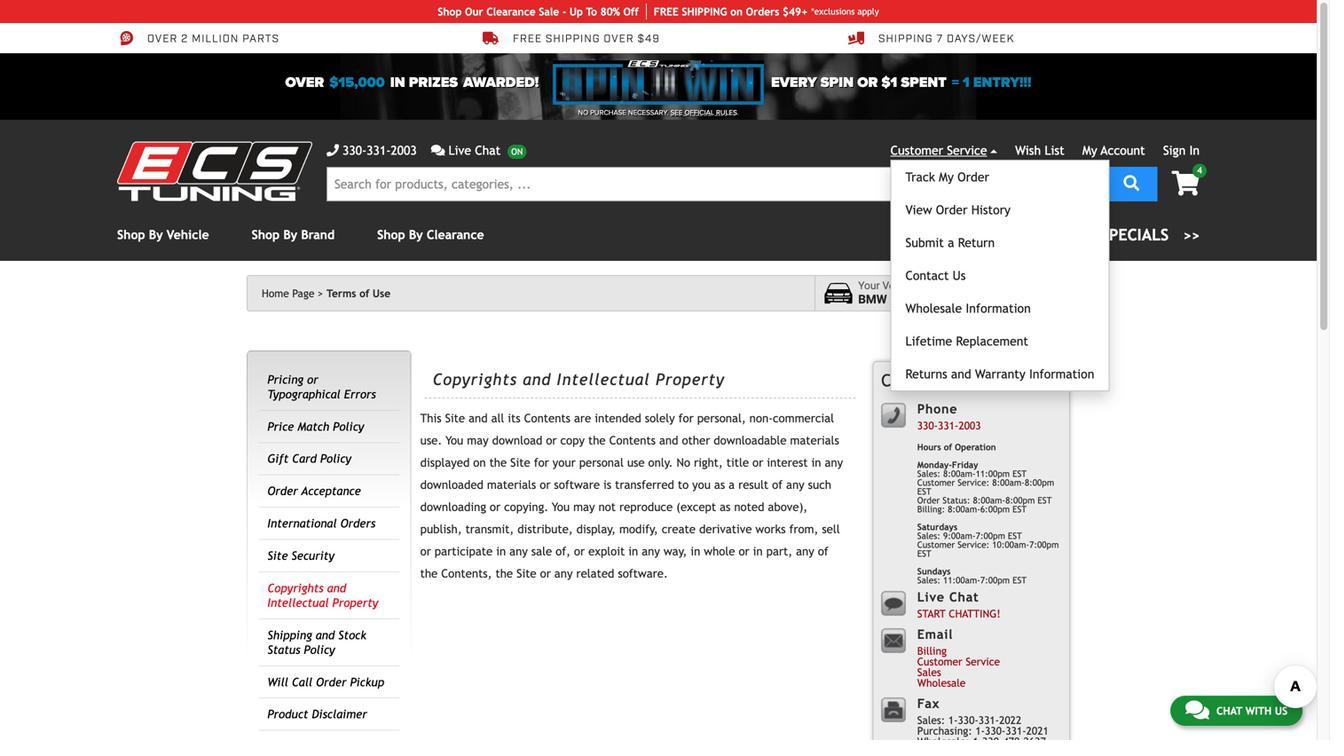 Task type: locate. For each thing, give the bounding box(es) containing it.
shop by brand link
[[252, 228, 335, 242]]

may left not
[[573, 500, 595, 514]]

shop by clearance link
[[377, 228, 484, 242]]

lifetime inside 'customer service' element
[[906, 334, 953, 348]]

order right the call at the bottom left
[[316, 675, 347, 689]]

information inside returns and warranty information link
[[1030, 367, 1095, 381]]

site
[[445, 411, 465, 425], [510, 456, 531, 470], [267, 549, 288, 563], [517, 567, 537, 581]]

0 horizontal spatial shipping
[[267, 628, 312, 642]]

no up to
[[677, 456, 690, 470]]

will call order pickup
[[267, 675, 384, 689]]

in up such
[[812, 456, 821, 470]]

1 horizontal spatial no
[[677, 456, 690, 470]]

over for over $15,000 in prizes
[[285, 74, 324, 91]]

1 horizontal spatial copyrights and intellectual property
[[433, 370, 725, 389]]

free
[[513, 32, 542, 46]]

us
[[953, 268, 966, 283], [952, 370, 972, 390], [1275, 705, 1288, 717]]

clearance down live chat
[[427, 228, 484, 242]]

8:00pm
[[1025, 477, 1055, 488], [1006, 495, 1035, 505]]

and up only.
[[659, 434, 679, 447]]

site right this
[[445, 411, 465, 425]]

downloading
[[420, 500, 486, 514]]

wholesale inside 'customer service' element
[[906, 301, 962, 316]]

see
[[671, 108, 683, 117]]

lifetime for lifetime replacement
[[906, 334, 953, 348]]

match
[[185, 32, 224, 46]]

of left use
[[360, 287, 369, 300]]

0 vertical spatial policy
[[333, 420, 364, 433]]

display,
[[577, 522, 616, 536]]

of inside hours of operation monday-friday sales: 8:00am-11:00pm est customer service: 8:00am-8:00pm est order status: 8:00am-8:00pm est billing: 8:00am-6:00pm est saturdays sales: 9:00am-7:00pm est customer service: 10:00am-7:00pm est sundays sales: 11:00am-7:00pm est
[[944, 442, 952, 452]]

comments image left live chat
[[431, 144, 445, 157]]

3 by from the left
[[409, 228, 423, 242]]

create
[[662, 522, 696, 536]]

view order history link
[[892, 193, 1109, 226]]

1 vertical spatial on
[[473, 456, 486, 470]]

1 horizontal spatial may
[[573, 500, 595, 514]]

property inside copyrights and intellectual property
[[332, 596, 378, 610]]

above),
[[768, 500, 808, 514]]

a left return
[[948, 236, 955, 250]]

chat with us link
[[1171, 696, 1303, 726]]

330-331-2003 link down 'over $15,000 in prizes'
[[327, 141, 417, 160]]

2 vertical spatial policy
[[304, 643, 335, 657]]

contact us link
[[892, 259, 1109, 292]]

chat for live chat
[[475, 143, 501, 158]]

customer service link
[[918, 655, 1000, 668]]

1 horizontal spatial shipping
[[879, 32, 933, 46]]

typographical
[[267, 387, 341, 401]]

days/week
[[947, 32, 1015, 46]]

contents
[[524, 411, 571, 425], [609, 434, 656, 447]]

tech
[[569, 32, 599, 46]]

shipping up status
[[267, 628, 312, 642]]

2003 left live chat
[[391, 143, 417, 158]]

shop
[[438, 5, 462, 18], [117, 228, 145, 242], [252, 228, 280, 242], [377, 228, 405, 242]]

1 vertical spatial clearance
[[427, 228, 484, 242]]

chat inside live chat link
[[475, 143, 501, 158]]

shop our clearance sale - up to 80% off link
[[438, 4, 647, 20]]

billing:
[[918, 504, 945, 514]]

clearance up 'free'
[[487, 5, 536, 18]]

over left the 2
[[147, 32, 178, 46]]

live down prizes
[[449, 143, 471, 158]]

1 horizontal spatial a
[[948, 236, 955, 250]]

1 vertical spatial copyrights
[[267, 581, 324, 595]]

shop for shop by clearance
[[377, 228, 405, 242]]

0 vertical spatial sales
[[1036, 225, 1080, 244]]

1 horizontal spatial by
[[283, 228, 297, 242]]

0 horizontal spatial vehicle
[[167, 228, 209, 242]]

such
[[808, 478, 832, 492]]

international
[[267, 517, 337, 530]]

2 by from the left
[[283, 228, 297, 242]]

0 vertical spatial wholesale
[[906, 301, 962, 316]]

1 vertical spatial copyrights and intellectual property
[[267, 581, 378, 610]]

0 vertical spatial no
[[578, 108, 589, 117]]

0 horizontal spatial copyrights
[[267, 581, 324, 595]]

service down chatting!
[[966, 655, 1000, 668]]

sales left &
[[1036, 225, 1080, 244]]

1 horizontal spatial over
[[285, 74, 324, 91]]

price
[[147, 32, 181, 46], [267, 420, 294, 433]]

0 horizontal spatial property
[[332, 596, 378, 610]]

transmit,
[[466, 522, 514, 536]]

price up gift
[[267, 420, 294, 433]]

2 horizontal spatial by
[[409, 228, 423, 242]]

1 horizontal spatial clearance
[[487, 5, 536, 18]]

f23
[[890, 292, 911, 307]]

live inside live chat start chatting!
[[918, 590, 945, 604]]

my left account
[[1083, 143, 1098, 158]]

8:00am- up status:
[[943, 469, 976, 479]]

contact inside 'customer service' element
[[906, 268, 949, 283]]

any up such
[[825, 456, 843, 470]]

monday-
[[918, 460, 952, 470]]

every spin or $1 spent = 1 entry!!!
[[771, 74, 1032, 91]]

to
[[678, 478, 689, 492]]

2 service: from the top
[[958, 540, 990, 550]]

$15,000
[[329, 74, 385, 91]]

as up the 'derivative'
[[720, 500, 731, 514]]

by for clearance
[[409, 228, 423, 242]]

8:00pm down the 11:00pm
[[1006, 495, 1035, 505]]

0 horizontal spatial by
[[149, 228, 163, 242]]

1 vertical spatial chat
[[950, 590, 979, 604]]

live up the start
[[918, 590, 945, 604]]

sales: down fax
[[918, 714, 945, 726]]

on right displayed
[[473, 456, 486, 470]]

0 horizontal spatial materials
[[487, 478, 536, 492]]

shop by vehicle
[[117, 228, 209, 242]]

0 horizontal spatial sales
[[918, 666, 941, 678]]

8:00am- up 9:00am-
[[948, 504, 981, 514]]

customer inside dropdown button
[[891, 143, 944, 158]]

our
[[465, 5, 483, 18]]

copyrights and intellectual property
[[433, 370, 725, 389], [267, 581, 378, 610]]

330-331-2003 link
[[327, 141, 417, 160], [918, 419, 981, 432]]

chat inside the chat with us link
[[1217, 705, 1243, 717]]

price left match
[[147, 32, 181, 46]]

parts
[[242, 32, 279, 46]]

0 vertical spatial clearance
[[487, 5, 536, 18]]

service: down friday
[[958, 477, 990, 488]]

submit a return
[[906, 236, 995, 250]]

1 horizontal spatial 330-331-2003 link
[[918, 419, 981, 432]]

live for live chat
[[449, 143, 471, 158]]

pricing or typographical errors
[[267, 373, 376, 401]]

1 vertical spatial lifetime
[[906, 334, 953, 348]]

shipping inside shipping and stock status policy
[[267, 628, 312, 642]]

0 horizontal spatial clearance
[[427, 228, 484, 242]]

3 sales: from the top
[[918, 575, 941, 585]]

0 horizontal spatial 2003
[[391, 143, 417, 158]]

1 horizontal spatial vehicle
[[883, 280, 917, 292]]

1 vertical spatial contact
[[881, 370, 946, 390]]

0 vertical spatial my
[[1083, 143, 1098, 158]]

or up typographical at the left of the page
[[307, 373, 318, 386]]

1 vertical spatial a
[[729, 478, 735, 492]]

2003 inside the 'phone 330-331-2003'
[[959, 419, 981, 432]]

for left your
[[534, 456, 549, 470]]

1 vertical spatial price
[[267, 420, 294, 433]]

copyrights and intellectual property up are at the left bottom of the page
[[433, 370, 725, 389]]

330- down the phone
[[918, 419, 938, 432]]

chat inside live chat start chatting!
[[950, 590, 979, 604]]

to
[[586, 5, 597, 18]]

0 vertical spatial may
[[467, 434, 489, 447]]

0 horizontal spatial live
[[449, 143, 471, 158]]

property up solely at bottom
[[656, 370, 725, 389]]

(except
[[676, 500, 716, 514]]

comments image
[[431, 144, 445, 157], [1186, 699, 1210, 721]]

sundays
[[918, 566, 951, 576]]

price for price match policy
[[267, 420, 294, 433]]

0 vertical spatial copyrights and intellectual property
[[433, 370, 725, 389]]

materials up "copying."
[[487, 478, 536, 492]]

sales: down hours
[[918, 469, 941, 479]]

or right of,
[[574, 545, 585, 558]]

contact up the phone
[[881, 370, 946, 390]]

8:00am- up '6:00pm'
[[992, 477, 1025, 488]]

orders
[[746, 5, 780, 18], [340, 517, 376, 530]]

0 horizontal spatial 1-
[[949, 714, 958, 726]]

shopping cart image
[[1172, 171, 1200, 196]]

0 vertical spatial lifetime
[[513, 32, 565, 46]]

use.
[[420, 434, 442, 447]]

2 vertical spatial chat
[[1217, 705, 1243, 717]]

live for live chat start chatting!
[[918, 590, 945, 604]]

search image
[[1124, 175, 1140, 191]]

sales link
[[918, 666, 941, 678]]

sales down billing link
[[918, 666, 941, 678]]

0 vertical spatial vehicle
[[167, 228, 209, 242]]

or up "copying."
[[540, 478, 551, 492]]

a inside this site and all its contents are intended solely for personal, non-commercial use. you may download or copy the contents and other downloadable materials displayed on the site for your personal use only. no right, title or interest in any downloaded materials or software is transferred to you as a result of any such downloading or copying. you may not reproduce (except as noted above), publish, transmit, distribute, display, modify, create derivative works from, sell or participate in any sale of, or exploit in any way, in whole or in part, any of the contents, the site or any related software.
[[729, 478, 735, 492]]

0 vertical spatial information
[[966, 301, 1031, 316]]

information right 'warranty' in the right of the page
[[1030, 367, 1095, 381]]

comments image inside live chat link
[[431, 144, 445, 157]]

policy for gift card policy
[[320, 452, 351, 466]]

4 sales: from the top
[[918, 714, 945, 726]]

0 horizontal spatial you
[[446, 434, 464, 447]]

on
[[731, 5, 743, 18], [473, 456, 486, 470]]

derivative
[[699, 522, 752, 536]]

2.0l
[[965, 292, 989, 307]]

330- left 2021
[[985, 725, 1006, 737]]

shipping 7 days/week
[[879, 32, 1015, 46]]

1 horizontal spatial on
[[731, 5, 743, 18]]

friday
[[952, 460, 978, 470]]

policy for price match policy
[[333, 420, 364, 433]]

order up the submit a return
[[936, 203, 968, 217]]

terms of use
[[327, 287, 391, 300]]

policy inside shipping and stock status policy
[[304, 643, 335, 657]]

0 vertical spatial comments image
[[431, 144, 445, 157]]

property up stock
[[332, 596, 378, 610]]

1 horizontal spatial lifetime
[[906, 334, 953, 348]]

1 horizontal spatial live
[[918, 590, 945, 604]]

shipping inside "shipping 7 days/week" link
[[879, 32, 933, 46]]

this site and all its contents are intended solely for personal, non-commercial use. you may download or copy the contents and other downloadable materials displayed on the site for your personal use only. no right, title or interest in any downloaded materials or software is transferred to you as a result of any such downloading or copying. you may not reproduce (except as noted above), publish, transmit, distribute, display, modify, create derivative works from, sell or participate in any sale of, or exploit in any way, in whole or in part, any of the contents, the site or any related software.
[[420, 411, 843, 581]]

0 horizontal spatial orders
[[340, 517, 376, 530]]

1 vertical spatial may
[[573, 500, 595, 514]]

1 horizontal spatial 2003
[[959, 419, 981, 432]]

1 vertical spatial over
[[285, 74, 324, 91]]

orders down acceptance
[[340, 517, 376, 530]]

terms
[[327, 287, 356, 300]]

0 vertical spatial orders
[[746, 5, 780, 18]]

sales: down 'billing:'
[[918, 531, 941, 541]]

billing link
[[918, 645, 947, 657]]

and inside 'customer service' element
[[951, 367, 972, 381]]

fax
[[918, 696, 940, 711]]

for up "other"
[[679, 411, 694, 425]]

2003 up operation
[[959, 419, 981, 432]]

8:00pm right the 11:00pm
[[1025, 477, 1055, 488]]

comments image for chat
[[1186, 699, 1210, 721]]

2 horizontal spatial chat
[[1217, 705, 1243, 717]]

0 vertical spatial materials
[[790, 434, 839, 447]]

1 horizontal spatial for
[[679, 411, 694, 425]]

contents up use
[[609, 434, 656, 447]]

intellectual
[[557, 370, 650, 389], [267, 596, 329, 610]]

1 horizontal spatial price
[[267, 420, 294, 433]]

contact
[[906, 268, 949, 283], [881, 370, 946, 390]]

and down security
[[327, 581, 346, 595]]

0 horizontal spatial a
[[729, 478, 735, 492]]

8:00am-
[[943, 469, 976, 479], [992, 477, 1025, 488], [973, 495, 1006, 505], [948, 504, 981, 514]]

the up personal
[[588, 434, 606, 447]]

contact us up 230i
[[906, 268, 966, 283]]

sale
[[531, 545, 552, 558]]

comments image inside the chat with us link
[[1186, 699, 1210, 721]]

intellectual up shipping and stock status policy
[[267, 596, 329, 610]]

lifetime down 'shop our clearance sale - up to 80% off' on the top of page
[[513, 32, 565, 46]]

shop for shop by vehicle
[[117, 228, 145, 242]]

4 link
[[1158, 164, 1207, 197]]

1- down wholesale link
[[949, 714, 958, 726]]

all
[[491, 411, 504, 425]]

shop for shop our clearance sale - up to 80% off
[[438, 5, 462, 18]]

1 vertical spatial intellectual
[[267, 596, 329, 610]]

wholesale information
[[906, 301, 1031, 316]]

2021
[[1027, 725, 1049, 737]]

or right whole
[[739, 545, 750, 558]]

pricing
[[267, 373, 304, 386]]

clearance for by
[[427, 228, 484, 242]]

personal,
[[697, 411, 746, 425]]

1 vertical spatial service:
[[958, 540, 990, 550]]

and inside copyrights and intellectual property
[[327, 581, 346, 595]]

transferred
[[615, 478, 674, 492]]

a inside 'customer service' element
[[948, 236, 955, 250]]

rules
[[716, 108, 737, 117]]

you right 'use.'
[[446, 434, 464, 447]]

information up "lifetime replacement" link
[[966, 301, 1031, 316]]

0 vertical spatial price
[[147, 32, 181, 46]]

copyrights down site security 'link'
[[267, 581, 324, 595]]

site down sale
[[517, 567, 537, 581]]

not
[[599, 500, 616, 514]]

vehicle up f23
[[883, 280, 917, 292]]

330- left 2022 at the bottom of page
[[958, 714, 979, 726]]

sales inside the 'email billing customer service sales wholesale'
[[918, 666, 941, 678]]

chat with us
[[1217, 705, 1288, 717]]

0 horizontal spatial on
[[473, 456, 486, 470]]

1 vertical spatial vehicle
[[883, 280, 917, 292]]

1- left 2022 at the bottom of page
[[976, 725, 985, 737]]

contents right its
[[524, 411, 571, 425]]

copyrights and intellectual property link
[[267, 581, 378, 610]]

1 sales: from the top
[[918, 469, 941, 479]]

0 horizontal spatial no
[[578, 108, 589, 117]]

ship
[[682, 5, 704, 18]]

0 horizontal spatial comments image
[[431, 144, 445, 157]]

of right hours
[[944, 442, 952, 452]]

shipping left 7
[[879, 32, 933, 46]]

policy right card
[[320, 452, 351, 466]]

and inside shipping and stock status policy
[[316, 628, 335, 642]]

free
[[654, 5, 679, 18]]

free shipping over $49 link
[[483, 30, 660, 46]]

1 vertical spatial sales
[[918, 666, 941, 678]]

1 horizontal spatial chat
[[950, 590, 979, 604]]

0 vertical spatial 2003
[[391, 143, 417, 158]]

1 vertical spatial as
[[720, 500, 731, 514]]

1 vertical spatial property
[[332, 596, 378, 610]]

0 vertical spatial live
[[449, 143, 471, 158]]

shipping for shipping 7 days/week
[[879, 32, 933, 46]]

6:00pm
[[981, 504, 1010, 514]]

1 horizontal spatial intellectual
[[557, 370, 650, 389]]

or right title on the right of the page
[[753, 456, 764, 470]]

in down modify,
[[629, 545, 638, 558]]

contact us inside 'customer service' element
[[906, 268, 966, 283]]

card
[[292, 452, 317, 466]]

0 horizontal spatial over
[[147, 32, 178, 46]]

0 horizontal spatial lifetime
[[513, 32, 565, 46]]

=
[[952, 74, 959, 91]]

service up the track my order at the top right of page
[[947, 143, 987, 158]]

0 vertical spatial contact us
[[906, 268, 966, 283]]

7:00pm
[[976, 531, 1005, 541], [1030, 540, 1059, 550], [981, 575, 1010, 585]]

0 vertical spatial contact
[[906, 268, 949, 283]]

status
[[267, 643, 300, 657]]

no inside this site and all its contents are intended solely for personal, non-commercial use. you may download or copy the contents and other downloadable materials displayed on the site for your personal use only. no right, title or interest in any downloaded materials or software is transferred to you as a result of any such downloading or copying. you may not reproduce (except as noted above), publish, transmit, distribute, display, modify, create derivative works from, sell or participate in any sale of, or exploit in any way, in whole or in part, any of the contents, the site or any related software.
[[677, 456, 690, 470]]

1 by from the left
[[149, 228, 163, 242]]

0 vertical spatial service
[[947, 143, 987, 158]]

shipping and stock status policy link
[[267, 628, 366, 657]]

policy up will call order pickup
[[304, 643, 335, 657]]

0 horizontal spatial 330-331-2003 link
[[327, 141, 417, 160]]

service inside the 'email billing customer service sales wholesale'
[[966, 655, 1000, 668]]

1 vertical spatial 2003
[[959, 419, 981, 432]]

and left stock
[[316, 628, 335, 642]]

sales:
[[918, 469, 941, 479], [918, 531, 941, 541], [918, 575, 941, 585], [918, 714, 945, 726]]

1 horizontal spatial 1-
[[976, 725, 985, 737]]

1 vertical spatial shipping
[[267, 628, 312, 642]]

orders left $49+
[[746, 5, 780, 18]]

specials
[[1101, 225, 1169, 244]]

service: left 10:00am-
[[958, 540, 990, 550]]

0 horizontal spatial my
[[939, 170, 954, 184]]

0 vertical spatial over
[[147, 32, 178, 46]]

materials down commercial
[[790, 434, 839, 447]]

copyrights up all
[[433, 370, 517, 389]]

order left status:
[[918, 495, 940, 505]]

1 vertical spatial us
[[952, 370, 972, 390]]

0 vertical spatial a
[[948, 236, 955, 250]]

us right returns
[[952, 370, 972, 390]]

bmw
[[858, 292, 887, 307]]

comments image for live
[[431, 144, 445, 157]]



Task type: describe. For each thing, give the bounding box(es) containing it.
330- inside the 'phone 330-331-2003'
[[918, 419, 938, 432]]

and up download
[[523, 370, 551, 389]]

my account
[[1083, 143, 1145, 158]]

1 horizontal spatial contents
[[609, 434, 656, 447]]

331- inside the 'phone 330-331-2003'
[[938, 419, 959, 432]]

over $15,000 in prizes
[[285, 74, 458, 91]]

shipping 7 days/week link
[[848, 30, 1015, 46]]

vehicle inside your vehicle bmw f23 230i b46 2.0l
[[883, 280, 917, 292]]

order up view order history
[[958, 170, 990, 184]]

1 vertical spatial 8:00pm
[[1006, 495, 1035, 505]]

4
[[1197, 165, 1203, 175]]

0 horizontal spatial copyrights and intellectual property
[[267, 581, 378, 610]]

or down sale
[[540, 567, 551, 581]]

any down of,
[[555, 567, 573, 581]]

0 vertical spatial intellectual
[[557, 370, 650, 389]]

site left security
[[267, 549, 288, 563]]

phone image
[[327, 144, 339, 157]]

are
[[574, 411, 591, 425]]

sell
[[822, 522, 840, 536]]

customer service
[[891, 143, 987, 158]]

customer service element
[[891, 160, 1110, 391]]

any left sale
[[510, 545, 528, 558]]

warranty
[[975, 367, 1026, 381]]

free shipping over $49
[[513, 32, 660, 46]]

view order history
[[906, 203, 1011, 217]]

reproduce
[[619, 500, 673, 514]]

my inside track my order link
[[939, 170, 954, 184]]

track
[[906, 170, 935, 184]]

enthusiast built
[[879, 32, 986, 46]]

ecs tuning image
[[117, 142, 312, 201]]

order inside hours of operation monday-friday sales: 8:00am-11:00pm est customer service: 8:00am-8:00pm est order status: 8:00am-8:00pm est billing: 8:00am-6:00pm est saturdays sales: 9:00am-7:00pm est customer service: 10:00am-7:00pm est sundays sales: 11:00am-7:00pm est
[[918, 495, 940, 505]]

or up transmit,
[[490, 500, 501, 514]]

displayed
[[420, 456, 470, 470]]

status:
[[943, 495, 971, 505]]

-
[[563, 5, 566, 18]]

0 vertical spatial as
[[714, 478, 725, 492]]

pricing or typographical errors link
[[267, 373, 376, 401]]

lifetime replacement link
[[892, 325, 1109, 358]]

purchasing:
[[918, 725, 973, 737]]

chatting!
[[949, 607, 1001, 620]]

the right contents,
[[496, 567, 513, 581]]

home page link
[[262, 287, 323, 300]]

chat for live chat start chatting!
[[950, 590, 979, 604]]

0 vertical spatial for
[[679, 411, 694, 425]]

start chatting! link
[[918, 607, 1001, 620]]

1 vertical spatial contact us
[[881, 370, 972, 390]]

purchase
[[590, 108, 626, 117]]

result
[[739, 478, 769, 492]]

lifetime for lifetime tech support
[[513, 32, 565, 46]]

operation
[[955, 442, 996, 452]]

Search text field
[[327, 167, 1106, 201]]

1 vertical spatial orders
[[340, 517, 376, 530]]

2
[[181, 32, 188, 46]]

any up above),
[[786, 478, 805, 492]]

customer inside the 'email billing customer service sales wholesale'
[[918, 655, 963, 668]]

$1
[[882, 74, 898, 91]]

on inside this site and all its contents are intended solely for personal, non-commercial use. you may download or copy the contents and other downloadable materials displayed on the site for your personal use only. no right, title or interest in any downloaded materials or software is transferred to you as a result of any such downloading or copying. you may not reproduce (except as noted above), publish, transmit, distribute, display, modify, create derivative works from, sell or participate in any sale of, or exploit in any way, in whole or in part, any of the contents, the site or any related software.
[[473, 456, 486, 470]]

0 vertical spatial contents
[[524, 411, 571, 425]]

acceptance
[[301, 484, 361, 498]]

shipping and stock status policy
[[267, 628, 366, 657]]

disclaimer
[[312, 708, 367, 721]]

whole
[[704, 545, 735, 558]]

is
[[604, 478, 612, 492]]

price match policy link
[[267, 420, 364, 433]]

necessary.
[[628, 108, 669, 117]]

clearance for our
[[487, 5, 536, 18]]

order acceptance
[[267, 484, 361, 498]]

right,
[[694, 456, 723, 470]]

8:00am- down the 11:00pm
[[973, 495, 1006, 505]]

2 sales: from the top
[[918, 531, 941, 541]]

stock
[[338, 628, 366, 642]]

intellectual inside copyrights and intellectual property
[[267, 596, 329, 610]]

in left prizes
[[390, 74, 405, 91]]

interest
[[767, 456, 808, 470]]

entry!!!
[[974, 74, 1032, 91]]

or inside pricing or typographical errors
[[307, 373, 318, 386]]

wish list link
[[1015, 143, 1065, 158]]

returns
[[906, 367, 948, 381]]

site down download
[[510, 456, 531, 470]]

shop for shop by brand
[[252, 228, 280, 242]]

1 service: from the top
[[958, 477, 990, 488]]

any up software.
[[642, 545, 660, 558]]

sign
[[1163, 143, 1186, 158]]

copyrights inside copyrights and intellectual property
[[267, 581, 324, 595]]

email billing customer service sales wholesale
[[918, 627, 1000, 689]]

submit
[[906, 236, 944, 250]]

7:00pm down 10:00am-
[[981, 575, 1010, 585]]

0 horizontal spatial for
[[534, 456, 549, 470]]

330- right phone image
[[343, 143, 367, 158]]

over for over 2 million parts
[[147, 32, 178, 46]]

fax sales: 1-330-331-2022 purchasing: 1-330-331-2021
[[918, 696, 1049, 737]]

or left copy
[[546, 434, 557, 447]]

modify,
[[619, 522, 658, 536]]

returns and warranty information link
[[892, 358, 1109, 391]]

of down sell
[[818, 545, 829, 558]]

sign in link
[[1163, 143, 1200, 158]]

live chat
[[449, 143, 501, 158]]

call
[[292, 675, 313, 689]]

or left $1
[[858, 74, 878, 91]]

1 vertical spatial 330-331-2003 link
[[918, 419, 981, 432]]

the down download
[[490, 456, 507, 470]]

only.
[[648, 456, 673, 470]]

in right way,
[[691, 545, 701, 558]]

or down publish,
[[420, 545, 431, 558]]

over 2 million parts link
[[117, 30, 279, 46]]

lifetime tech support link
[[483, 30, 655, 46]]

10:00am-
[[992, 540, 1030, 550]]

2 vertical spatial us
[[1275, 705, 1288, 717]]

price match policy
[[267, 420, 364, 433]]

track my order link
[[892, 161, 1109, 193]]

order down gift
[[267, 484, 298, 498]]

0 vertical spatial property
[[656, 370, 725, 389]]

1 vertical spatial materials
[[487, 478, 536, 492]]

solely
[[645, 411, 675, 425]]

history
[[972, 203, 1011, 217]]

wholesale inside the 'email billing customer service sales wholesale'
[[918, 677, 966, 689]]

of right result on the right bottom
[[772, 478, 783, 492]]

see official rules link
[[671, 107, 737, 118]]

ping
[[704, 5, 727, 18]]

from,
[[789, 522, 819, 536]]

0 vertical spatial 330-331-2003 link
[[327, 141, 417, 160]]

sale
[[539, 5, 559, 18]]

0 vertical spatial copyrights
[[433, 370, 517, 389]]

hours
[[918, 442, 941, 452]]

sales: inside the fax sales: 1-330-331-2022 purchasing: 1-330-331-2021
[[918, 714, 945, 726]]

0 vertical spatial you
[[446, 434, 464, 447]]

page
[[292, 287, 315, 300]]

home
[[262, 287, 289, 300]]

price for price match guarantee
[[147, 32, 181, 46]]

by for vehicle
[[149, 228, 163, 242]]

$49
[[638, 32, 660, 46]]

1 horizontal spatial materials
[[790, 434, 839, 447]]

information inside wholesale information link
[[966, 301, 1031, 316]]

up
[[570, 5, 583, 18]]

7:00pm down '6:00pm'
[[976, 531, 1005, 541]]

price match guarantee
[[147, 32, 297, 46]]

0 vertical spatial 8:00pm
[[1025, 477, 1055, 488]]

support
[[602, 32, 655, 46]]

1 vertical spatial you
[[552, 500, 570, 514]]

and left all
[[469, 411, 488, 425]]

shop by clearance
[[377, 228, 484, 242]]

0 horizontal spatial may
[[467, 434, 489, 447]]

service inside dropdown button
[[947, 143, 987, 158]]

in down transmit,
[[496, 545, 506, 558]]

the left contents,
[[420, 567, 438, 581]]

in
[[1190, 143, 1200, 158]]

title
[[727, 456, 749, 470]]

pickup
[[350, 675, 384, 689]]

in left 'part,'
[[753, 545, 763, 558]]

intended
[[595, 411, 641, 425]]

by for brand
[[283, 228, 297, 242]]

shipping for shipping and stock status policy
[[267, 628, 312, 642]]

0 vertical spatial us
[[953, 268, 966, 283]]

account
[[1101, 143, 1145, 158]]

price match guarantee link
[[117, 30, 297, 46]]

sales & specials link
[[926, 223, 1200, 247]]

returns and warranty information
[[906, 367, 1095, 381]]

ecs tuning 'spin to win' contest logo image
[[553, 60, 764, 105]]

7:00pm right 9:00am-
[[1030, 540, 1059, 550]]

shop by brand
[[252, 228, 335, 242]]

1 horizontal spatial orders
[[746, 5, 780, 18]]

any down from,
[[796, 545, 815, 558]]

list
[[1045, 143, 1065, 158]]

spin
[[821, 74, 854, 91]]



Task type: vqa. For each thing, say whether or not it's contained in the screenshot.
the top information
yes



